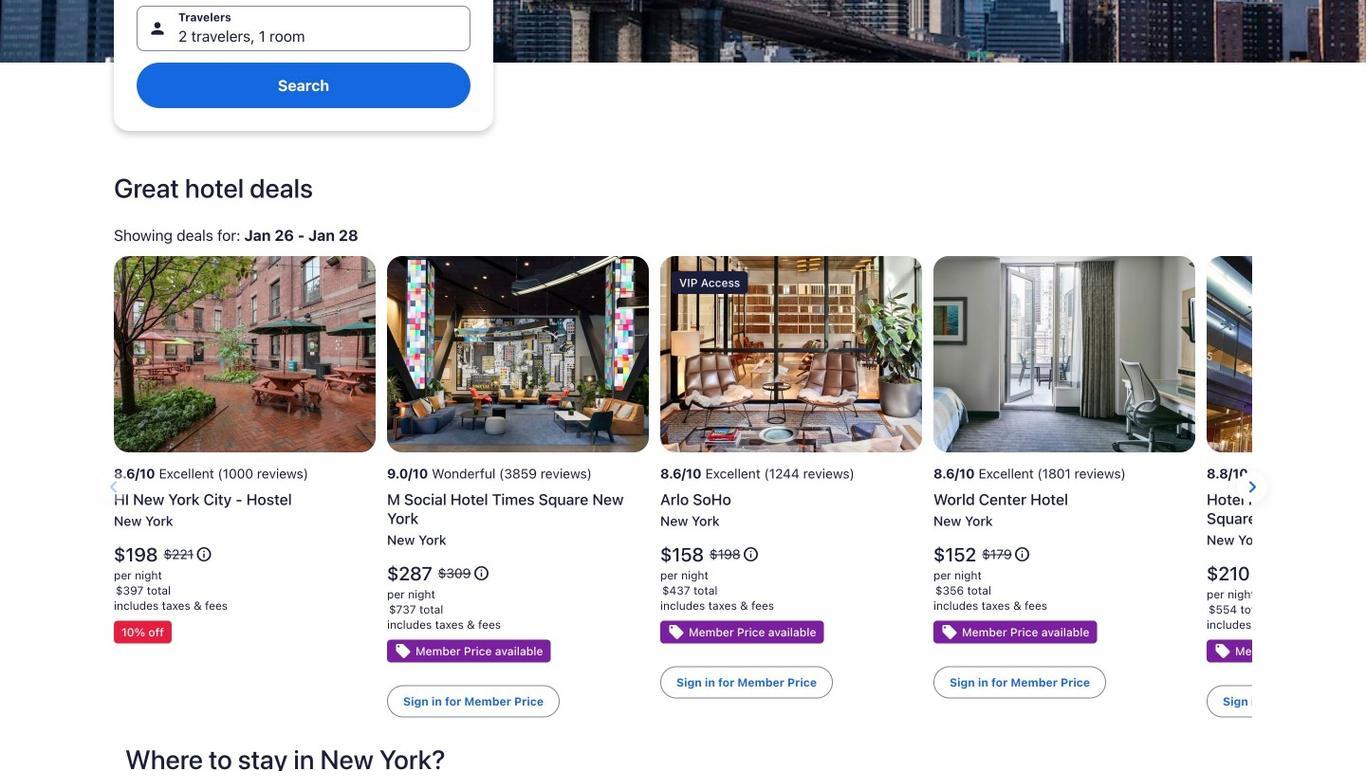 Task type: describe. For each thing, give the bounding box(es) containing it.
mod image for room image's small image
[[942, 624, 959, 641]]

front of property image
[[1207, 256, 1367, 453]]

terrace/patio image
[[114, 256, 376, 453]]

mod image for 1st small icon from the right
[[668, 624, 685, 641]]

previous image
[[103, 476, 125, 499]]

new york, new york, united states of america image
[[0, 0, 1367, 63]]

small image for room image
[[1014, 546, 1031, 563]]

living area image
[[387, 256, 649, 453]]

small image for living area image
[[473, 565, 490, 582]]

lobby sitting area image
[[661, 256, 923, 453]]



Task type: locate. For each thing, give the bounding box(es) containing it.
1 horizontal spatial small image
[[1014, 546, 1031, 563]]

mod image
[[668, 624, 685, 641], [942, 624, 959, 641], [395, 643, 412, 660], [1215, 643, 1232, 660]]

next image
[[1241, 476, 1264, 499]]

1 vertical spatial small image
[[473, 565, 490, 582]]

small image
[[196, 546, 213, 563], [743, 546, 760, 563]]

1 small image from the left
[[196, 546, 213, 563]]

0 vertical spatial small image
[[1014, 546, 1031, 563]]

1 horizontal spatial small image
[[743, 546, 760, 563]]

2 small image from the left
[[743, 546, 760, 563]]

mod image for small image corresponding to living area image
[[395, 643, 412, 660]]

wizard region
[[0, 0, 1367, 150]]

small image
[[1014, 546, 1031, 563], [473, 565, 490, 582]]

0 horizontal spatial small image
[[473, 565, 490, 582]]

room image
[[934, 256, 1196, 453]]

0 horizontal spatial small image
[[196, 546, 213, 563]]



Task type: vqa. For each thing, say whether or not it's contained in the screenshot.
Living area image mod image
yes



